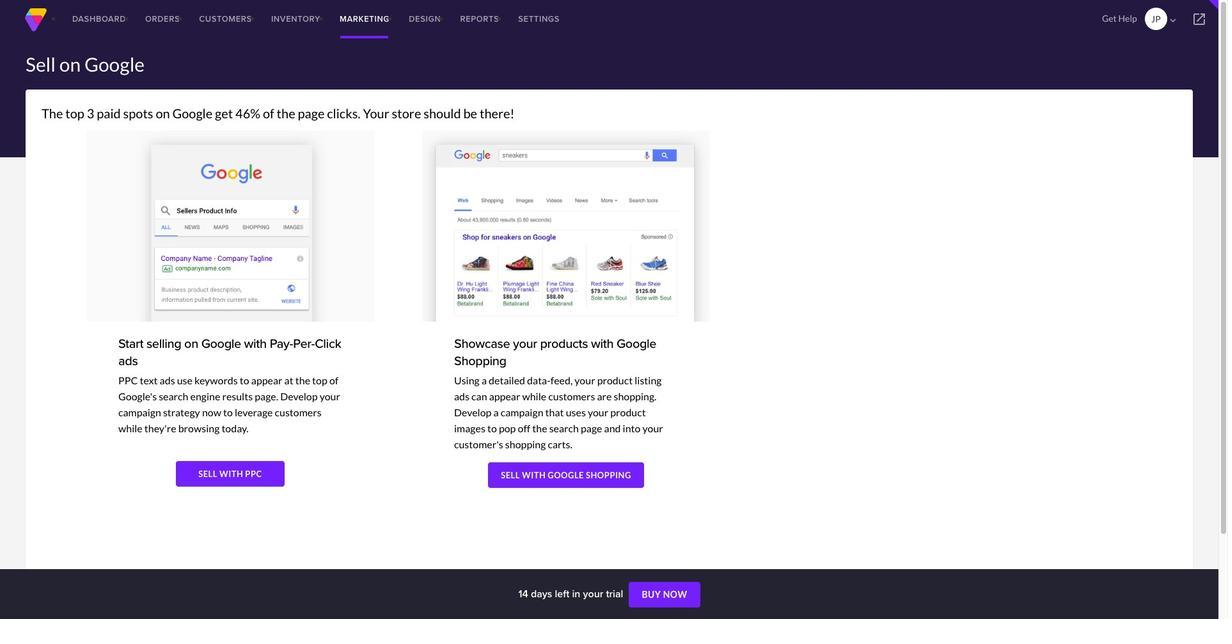 Task type: locate. For each thing, give the bounding box(es) containing it.
1 vertical spatial search
[[549, 422, 579, 434]]

of down click
[[329, 374, 338, 386]]

0 vertical spatial sell
[[26, 52, 56, 75]]

1 vertical spatial product
[[610, 406, 646, 418]]

1 vertical spatial to
[[223, 406, 233, 418]]

store
[[392, 106, 421, 121]]

0 vertical spatial product
[[597, 374, 633, 386]]

with inside button
[[522, 470, 546, 480]]

1 vertical spatial develop
[[454, 406, 491, 418]]

develop inside start selling on google with pay-per-click ads ppc text ads use keywords to appear at the top of google's search engine results page. develop your campaign strategy now to leverage customers while they're browsing today.
[[280, 390, 318, 402]]

product up are
[[597, 374, 633, 386]]

sell with ppc
[[198, 469, 262, 479]]

while
[[522, 390, 546, 402], [118, 422, 142, 434]]

at
[[284, 374, 293, 386]]

campaign inside start selling on google with pay-per-click ads ppc text ads use keywords to appear at the top of google's search engine results page. develop your campaign strategy now to leverage customers while they're browsing today.
[[118, 406, 161, 418]]

your
[[513, 334, 537, 352], [575, 374, 595, 386], [320, 390, 340, 402], [588, 406, 608, 418], [643, 422, 663, 434], [583, 587, 603, 601]]

2 vertical spatial the
[[532, 422, 547, 434]]

0 horizontal spatial while
[[118, 422, 142, 434]]

 link
[[1180, 0, 1218, 38]]

0 horizontal spatial a
[[482, 374, 487, 386]]

on up the on the left top
[[59, 52, 81, 75]]

clicks.
[[327, 106, 360, 121]]

appear down detailed
[[489, 390, 520, 402]]

top right at
[[312, 374, 327, 386]]

on right spots
[[156, 106, 170, 121]]

the right 46%
[[277, 106, 295, 121]]

while inside start selling on google with pay-per-click ads ppc text ads use keywords to appear at the top of google's search engine results page. develop your campaign strategy now to leverage customers while they're browsing today.
[[118, 422, 142, 434]]

1 horizontal spatial of
[[329, 374, 338, 386]]


[[1167, 15, 1179, 26]]

search up carts.
[[549, 422, 579, 434]]

0 horizontal spatial campaign
[[118, 406, 161, 418]]

with
[[244, 334, 267, 352], [591, 334, 613, 352], [219, 469, 243, 479], [522, 470, 546, 480]]

1 vertical spatial top
[[312, 374, 327, 386]]

google up keywords
[[201, 334, 241, 352]]

1 horizontal spatial on
[[156, 106, 170, 121]]

page left clicks.
[[298, 106, 325, 121]]

1 horizontal spatial to
[[240, 374, 249, 386]]

to up results
[[240, 374, 249, 386]]

1 horizontal spatial page
[[581, 422, 602, 434]]


[[1192, 12, 1207, 27]]

0 horizontal spatial develop
[[280, 390, 318, 402]]

0 vertical spatial develop
[[280, 390, 318, 402]]

0 vertical spatial page
[[298, 106, 325, 121]]

0 vertical spatial while
[[522, 390, 546, 402]]

of right 46%
[[263, 106, 274, 121]]

sell on google
[[26, 52, 145, 75]]

1 vertical spatial page
[[581, 422, 602, 434]]

with inside 'showcase your products with google shopping using a detailed data-feed, your product listing ads can appear while customers are shopping. develop a campaign that uses your product images to pop off the search page and into your customer's shopping carts.'
[[591, 334, 613, 352]]

are
[[597, 390, 612, 402]]

google inside start selling on google with pay-per-click ads ppc text ads use keywords to appear at the top of google's search engine results page. develop your campaign strategy now to leverage customers while they're browsing today.
[[201, 334, 241, 352]]

1 campaign from the left
[[118, 406, 161, 418]]

2 vertical spatial on
[[184, 334, 198, 352]]

into
[[623, 422, 641, 434]]

page
[[298, 106, 325, 121], [581, 422, 602, 434]]

1 horizontal spatial customers
[[548, 390, 595, 402]]

a up can
[[482, 374, 487, 386]]

of inside start selling on google with pay-per-click ads ppc text ads use keywords to appear at the top of google's search engine results page. develop your campaign strategy now to leverage customers while they're browsing today.
[[329, 374, 338, 386]]

0 horizontal spatial on
[[59, 52, 81, 75]]

1 vertical spatial ads
[[160, 374, 175, 386]]

campaign
[[118, 406, 161, 418], [501, 406, 543, 418]]

top
[[65, 106, 84, 121], [312, 374, 327, 386]]

1 vertical spatial customers
[[275, 406, 321, 418]]

your inside start selling on google with pay-per-click ads ppc text ads use keywords to appear at the top of google's search engine results page. develop your campaign strategy now to leverage customers while they're browsing today.
[[320, 390, 340, 402]]

a
[[482, 374, 487, 386], [493, 406, 499, 418]]

with right products
[[591, 334, 613, 352]]

they're
[[144, 422, 176, 434]]

shopping up using
[[454, 351, 506, 369]]

0 horizontal spatial appear
[[251, 374, 282, 386]]

2 campaign from the left
[[501, 406, 543, 418]]

appear up page.
[[251, 374, 282, 386]]

customers inside 'showcase your products with google shopping using a detailed data-feed, your product listing ads can appear while customers are shopping. develop a campaign that uses your product images to pop off the search page and into your customer's shopping carts.'
[[548, 390, 595, 402]]

develop down at
[[280, 390, 318, 402]]

shopping inside 'showcase your products with google shopping using a detailed data-feed, your product listing ads can appear while customers are shopping. develop a campaign that uses your product images to pop off the search page and into your customer's shopping carts.'
[[454, 351, 506, 369]]

on inside start selling on google with pay-per-click ads ppc text ads use keywords to appear at the top of google's search engine results page. develop your campaign strategy now to leverage customers while they're browsing today.
[[184, 334, 198, 352]]

on
[[59, 52, 81, 75], [156, 106, 170, 121], [184, 334, 198, 352]]

your
[[363, 106, 389, 121]]

3
[[87, 106, 94, 121]]

jp
[[1151, 13, 1161, 24]]

1 vertical spatial appear
[[489, 390, 520, 402]]

campaign down google's
[[118, 406, 161, 418]]

appear
[[251, 374, 282, 386], [489, 390, 520, 402]]

1 horizontal spatial search
[[549, 422, 579, 434]]

browsing
[[178, 422, 220, 434]]

1 vertical spatial of
[[329, 374, 338, 386]]

0 horizontal spatial customers
[[275, 406, 321, 418]]

should
[[424, 106, 461, 121]]

search
[[159, 390, 188, 402], [549, 422, 579, 434]]

the right at
[[295, 374, 310, 386]]

top inside start selling on google with pay-per-click ads ppc text ads use keywords to appear at the top of google's search engine results page. develop your campaign strategy now to leverage customers while they're browsing today.
[[312, 374, 327, 386]]

a down detailed
[[493, 406, 499, 418]]

1 vertical spatial shopping
[[586, 470, 631, 480]]

keywords
[[194, 374, 238, 386]]

shopping
[[454, 351, 506, 369], [586, 470, 631, 480]]

while inside 'showcase your products with google shopping using a detailed data-feed, your product listing ads can appear while customers are shopping. develop a campaign that uses your product images to pop off the search page and into your customer's shopping carts.'
[[522, 390, 546, 402]]

while left they're
[[118, 422, 142, 434]]

2 horizontal spatial to
[[487, 422, 497, 434]]

0 horizontal spatial sell
[[26, 52, 56, 75]]

0 horizontal spatial ads
[[118, 351, 138, 369]]

1 vertical spatial while
[[118, 422, 142, 434]]

2 horizontal spatial on
[[184, 334, 198, 352]]

the inside 'showcase your products with google shopping using a detailed data-feed, your product listing ads can appear while customers are shopping. develop a campaign that uses your product images to pop off the search page and into your customer's shopping carts.'
[[532, 422, 547, 434]]

to right now
[[223, 406, 233, 418]]

0 horizontal spatial search
[[159, 390, 188, 402]]

customers up uses
[[548, 390, 595, 402]]

with left pay-
[[244, 334, 267, 352]]

with down shopping
[[522, 470, 546, 480]]

0 horizontal spatial page
[[298, 106, 325, 121]]

to
[[240, 374, 249, 386], [223, 406, 233, 418], [487, 422, 497, 434]]

1 horizontal spatial sell
[[501, 470, 520, 480]]

the
[[42, 106, 63, 121]]

top left 3
[[65, 106, 84, 121]]

0 horizontal spatial of
[[263, 106, 274, 121]]

products
[[540, 334, 588, 352]]

dashboard
[[72, 13, 126, 25]]

ads up ppc
[[118, 351, 138, 369]]

product up into
[[610, 406, 646, 418]]

ads down using
[[454, 390, 469, 402]]

text
[[140, 374, 158, 386]]

0 vertical spatial search
[[159, 390, 188, 402]]

the inside start selling on google with pay-per-click ads ppc text ads use keywords to appear at the top of google's search engine results page. develop your campaign strategy now to leverage customers while they're browsing today.
[[295, 374, 310, 386]]

customers
[[199, 13, 252, 25]]

google up listing
[[617, 334, 656, 352]]

detailed
[[489, 374, 525, 386]]

search up strategy
[[159, 390, 188, 402]]

on right selling
[[184, 334, 198, 352]]

appear inside start selling on google with pay-per-click ads ppc text ads use keywords to appear at the top of google's search engine results page. develop your campaign strategy now to leverage customers while they're browsing today.
[[251, 374, 282, 386]]

0 horizontal spatial top
[[65, 106, 84, 121]]

sell for sell on google
[[26, 52, 56, 75]]

with inside button
[[219, 469, 243, 479]]

page left and
[[581, 422, 602, 434]]

sell up the on the left top
[[26, 52, 56, 75]]

0 horizontal spatial to
[[223, 406, 233, 418]]

0 vertical spatial a
[[482, 374, 487, 386]]

left
[[555, 587, 569, 601]]

help
[[1118, 13, 1137, 24]]

strategy
[[163, 406, 200, 418]]

1 horizontal spatial appear
[[489, 390, 520, 402]]

1 vertical spatial on
[[156, 106, 170, 121]]

google down carts.
[[548, 470, 584, 480]]

1 horizontal spatial top
[[312, 374, 327, 386]]

to left pop
[[487, 422, 497, 434]]

customers down at
[[275, 406, 321, 418]]

your right "in"
[[583, 587, 603, 601]]

data-
[[527, 374, 551, 386]]

0 vertical spatial customers
[[548, 390, 595, 402]]

product
[[597, 374, 633, 386], [610, 406, 646, 418]]

2 vertical spatial to
[[487, 422, 497, 434]]

0 vertical spatial on
[[59, 52, 81, 75]]

1 horizontal spatial shopping
[[586, 470, 631, 480]]

1 horizontal spatial a
[[493, 406, 499, 418]]

google left get
[[172, 106, 212, 121]]

develop
[[280, 390, 318, 402], [454, 406, 491, 418]]

your down click
[[320, 390, 340, 402]]

sell for sell with google shopping
[[501, 470, 520, 480]]

0 horizontal spatial shopping
[[454, 351, 506, 369]]

1 horizontal spatial campaign
[[501, 406, 543, 418]]

ads left use
[[160, 374, 175, 386]]

the right off
[[532, 422, 547, 434]]

0 vertical spatial appear
[[251, 374, 282, 386]]

while down data-
[[522, 390, 546, 402]]

1 vertical spatial sell
[[501, 470, 520, 480]]

that
[[545, 406, 564, 418]]

2 horizontal spatial ads
[[454, 390, 469, 402]]

your left products
[[513, 334, 537, 352]]

today.
[[222, 422, 249, 434]]

with left ppc
[[219, 469, 243, 479]]

of
[[263, 106, 274, 121], [329, 374, 338, 386]]

ads
[[118, 351, 138, 369], [160, 374, 175, 386], [454, 390, 469, 402]]

sell inside button
[[501, 470, 520, 480]]

customers
[[548, 390, 595, 402], [275, 406, 321, 418]]

develop up images
[[454, 406, 491, 418]]

0 vertical spatial shopping
[[454, 351, 506, 369]]

campaign up off
[[501, 406, 543, 418]]

google
[[84, 52, 145, 75], [172, 106, 212, 121], [201, 334, 241, 352], [617, 334, 656, 352], [548, 470, 584, 480]]

shopping down and
[[586, 470, 631, 480]]

ads inside 'showcase your products with google shopping using a detailed data-feed, your product listing ads can appear while customers are shopping. develop a campaign that uses your product images to pop off the search page and into your customer's shopping carts.'
[[454, 390, 469, 402]]

sell down shopping
[[501, 470, 520, 480]]

develop inside 'showcase your products with google shopping using a detailed data-feed, your product listing ads can appear while customers are shopping. develop a campaign that uses your product images to pop off the search page and into your customer's shopping carts.'
[[454, 406, 491, 418]]

1 horizontal spatial develop
[[454, 406, 491, 418]]

shopping inside "sell with google shopping" button
[[586, 470, 631, 480]]

1 horizontal spatial while
[[522, 390, 546, 402]]

customers inside start selling on google with pay-per-click ads ppc text ads use keywords to appear at the top of google's search engine results page. develop your campaign strategy now to leverage customers while they're browsing today.
[[275, 406, 321, 418]]

1 vertical spatial the
[[295, 374, 310, 386]]

2 vertical spatial ads
[[454, 390, 469, 402]]



Task type: describe. For each thing, give the bounding box(es) containing it.
46%
[[235, 106, 260, 121]]

search inside start selling on google with pay-per-click ads ppc text ads use keywords to appear at the top of google's search engine results page. develop your campaign strategy now to leverage customers while they're browsing today.
[[159, 390, 188, 402]]

shopping.
[[614, 390, 657, 402]]

spots
[[123, 106, 153, 121]]

results
[[222, 390, 253, 402]]

design
[[409, 13, 441, 25]]

listing
[[635, 374, 662, 386]]

get
[[1102, 13, 1117, 24]]

google inside 'showcase your products with google shopping using a detailed data-feed, your product listing ads can appear while customers are shopping. develop a campaign that uses your product images to pop off the search page and into your customer's shopping carts.'
[[617, 334, 656, 352]]

start
[[118, 334, 143, 352]]

14
[[518, 587, 528, 601]]

uses
[[566, 406, 586, 418]]

trial
[[606, 587, 623, 601]]

images
[[454, 422, 485, 434]]

buy
[[642, 589, 661, 600]]

campaign inside 'showcase your products with google shopping using a detailed data-feed, your product listing ads can appear while customers are shopping. develop a campaign that uses your product images to pop off the search page and into your customer's shopping carts.'
[[501, 406, 543, 418]]

now
[[202, 406, 221, 418]]

0 vertical spatial ads
[[118, 351, 138, 369]]

search inside 'showcase your products with google shopping using a detailed data-feed, your product listing ads can appear while customers are shopping. develop a campaign that uses your product images to pop off the search page and into your customer's shopping carts.'
[[549, 422, 579, 434]]

appear inside 'showcase your products with google shopping using a detailed data-feed, your product listing ads can appear while customers are shopping. develop a campaign that uses your product images to pop off the search page and into your customer's shopping carts.'
[[489, 390, 520, 402]]

page.
[[255, 390, 278, 402]]

page inside 'showcase your products with google shopping using a detailed data-feed, your product listing ads can appear while customers are shopping. develop a campaign that uses your product images to pop off the search page and into your customer's shopping carts.'
[[581, 422, 602, 434]]

sell with ppc button
[[176, 461, 285, 486]]

get help
[[1102, 13, 1137, 24]]

be
[[463, 106, 477, 121]]

and
[[604, 422, 621, 434]]

marketing
[[340, 13, 390, 25]]

use
[[177, 374, 192, 386]]

buy now
[[642, 589, 687, 600]]

leverage
[[235, 406, 273, 418]]

14 days left in your trial
[[518, 587, 626, 601]]

get
[[215, 106, 233, 121]]

0 vertical spatial to
[[240, 374, 249, 386]]

in
[[572, 587, 580, 601]]

your down are
[[588, 406, 608, 418]]

1 horizontal spatial ads
[[160, 374, 175, 386]]

inventory
[[271, 13, 320, 25]]

0 vertical spatial of
[[263, 106, 274, 121]]

feed,
[[551, 374, 573, 386]]

sell with google shopping
[[501, 470, 631, 480]]

ppc
[[245, 469, 262, 479]]

sell
[[198, 469, 218, 479]]

with inside start selling on google with pay-per-click ads ppc text ads use keywords to appear at the top of google's search engine results page. develop your campaign strategy now to leverage customers while they're browsing today.
[[244, 334, 267, 352]]

there!
[[480, 106, 515, 121]]

reports
[[460, 13, 499, 25]]

now
[[663, 589, 687, 600]]

dashboard link
[[63, 0, 136, 38]]

ppc
[[118, 374, 138, 386]]

pop
[[499, 422, 516, 434]]

using
[[454, 374, 480, 386]]

off
[[518, 422, 530, 434]]

showcase your products with google shopping using a detailed data-feed, your product listing ads can appear while customers are shopping. develop a campaign that uses your product images to pop off the search page and into your customer's shopping carts.
[[454, 334, 663, 450]]

orders
[[145, 13, 180, 25]]

start selling on google with pay-per-click ads ppc text ads use keywords to appear at the top of google's search engine results page. develop your campaign strategy now to leverage customers while they're browsing today.
[[118, 334, 341, 434]]

the top 3 paid spots on google get 46% of the page clicks. your store should be there!
[[42, 106, 515, 121]]

your right feed,
[[575, 374, 595, 386]]

your right into
[[643, 422, 663, 434]]

click
[[315, 334, 341, 352]]

selling
[[146, 334, 181, 352]]

google down the dashboard link
[[84, 52, 145, 75]]

carts.
[[548, 438, 572, 450]]

google inside button
[[548, 470, 584, 480]]

google's
[[118, 390, 157, 402]]

customer's
[[454, 438, 503, 450]]

days
[[531, 587, 552, 601]]

1 vertical spatial a
[[493, 406, 499, 418]]

shopping
[[505, 438, 546, 450]]

showcase
[[454, 334, 510, 352]]

per-
[[293, 334, 315, 352]]

pay-
[[270, 334, 293, 352]]

paid
[[97, 106, 121, 121]]

buy now link
[[629, 582, 700, 608]]

sell with google shopping button
[[488, 462, 644, 488]]

engine
[[190, 390, 220, 402]]

can
[[471, 390, 487, 402]]

to inside 'showcase your products with google shopping using a detailed data-feed, your product listing ads can appear while customers are shopping. develop a campaign that uses your product images to pop off the search page and into your customer's shopping carts.'
[[487, 422, 497, 434]]

0 vertical spatial the
[[277, 106, 295, 121]]

0 vertical spatial top
[[65, 106, 84, 121]]

settings
[[518, 13, 560, 25]]



Task type: vqa. For each thing, say whether or not it's contained in the screenshot.
Leverage
yes



